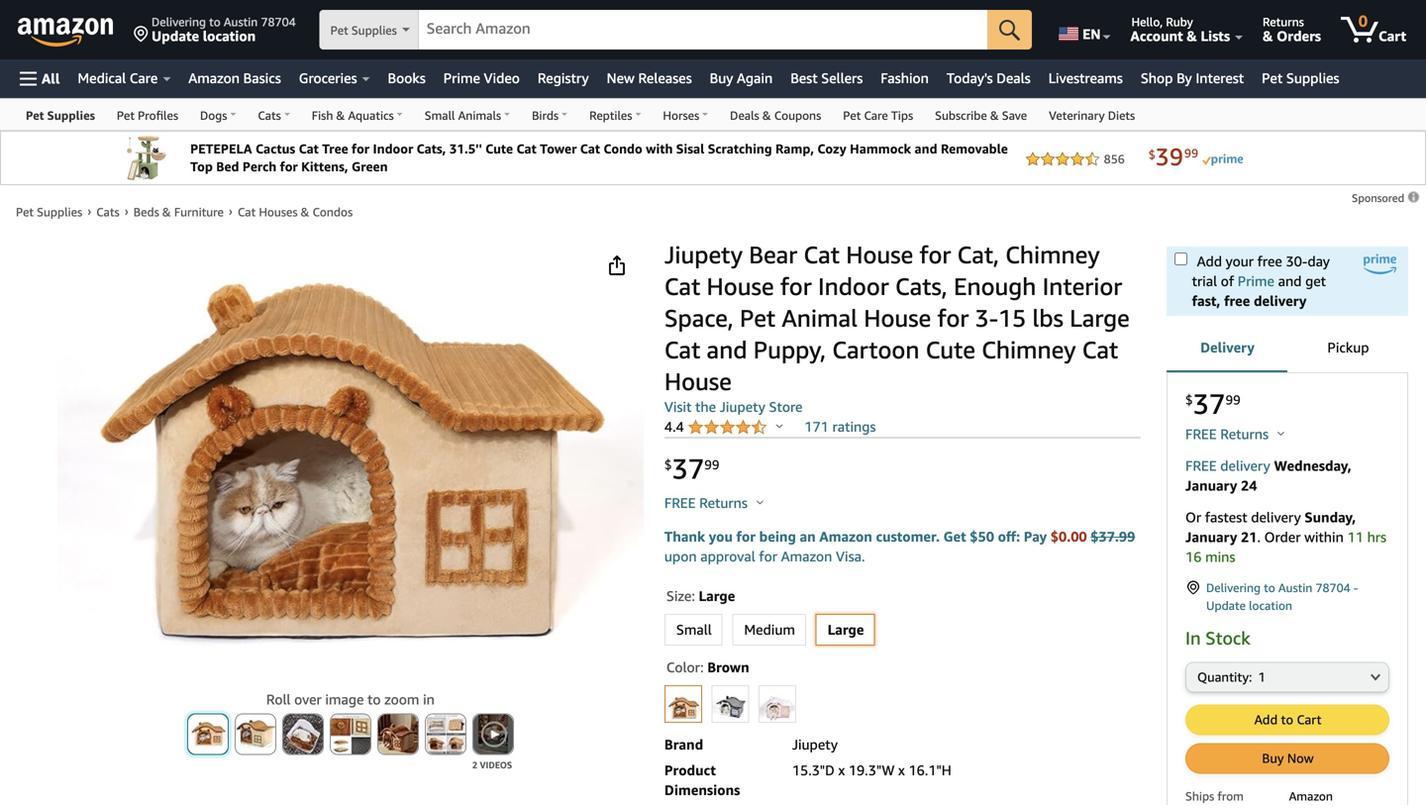 Task type: vqa. For each thing, say whether or not it's contained in the screenshot.
submit
yes



Task type: describe. For each thing, give the bounding box(es) containing it.
house up cartoon
[[864, 304, 932, 332]]

1 vertical spatial deals
[[730, 109, 760, 122]]

videos
[[480, 760, 512, 771]]

option group for color: brown
[[659, 682, 1142, 727]]

pet supplies › cats › beds & furniture › cat houses & condos
[[16, 204, 353, 219]]

delivering to austin 78704 - update location link
[[1186, 579, 1390, 615]]

delivering for location
[[152, 15, 206, 29]]

best sellers link
[[782, 64, 872, 92]]

zoom
[[385, 692, 420, 708]]

amazon basics
[[189, 70, 281, 86]]

pet care tips link
[[833, 99, 925, 130]]

your
[[1226, 253, 1255, 270]]

to for delivering to austin 78704 - update location
[[1265, 581, 1276, 595]]

cat down space,
[[665, 335, 701, 364]]

pet inside pet supplies › cats › beds & furniture › cat houses & condos
[[16, 205, 34, 219]]

free returns for the rightmost free returns button
[[1186, 426, 1273, 442]]

amazon prime logo image
[[1364, 254, 1397, 274]]

store
[[769, 399, 803, 415]]

add to cart
[[1255, 712, 1322, 728]]

pet care tips
[[844, 109, 914, 122]]

free delivery
[[1186, 458, 1271, 474]]

january for sunday, january 21
[[1186, 529, 1238, 546]]

1 horizontal spatial cats link
[[247, 99, 301, 130]]

registry
[[538, 70, 589, 86]]

supplies down orders
[[1287, 70, 1340, 86]]

delivery link
[[1167, 323, 1288, 375]]

fashion link
[[872, 64, 938, 92]]

update inside delivering to austin 78704 - update location
[[1207, 599, 1247, 613]]

returns & orders
[[1263, 15, 1322, 44]]

in stock
[[1186, 628, 1251, 649]]

indoor
[[818, 272, 890, 301]]

roll
[[266, 692, 291, 708]]

2 vertical spatial pet supplies
[[26, 109, 95, 122]]

today's deals
[[947, 70, 1031, 86]]

. order within
[[1258, 529, 1348, 546]]

cats,
[[896, 272, 948, 301]]

jiupety for jiupety
[[793, 737, 838, 753]]

best sellers
[[791, 70, 863, 86]]

veterinary diets
[[1050, 109, 1136, 122]]

tab list containing delivery
[[1167, 323, 1409, 375]]

large inside button
[[828, 622, 865, 638]]

for down being
[[759, 548, 778, 565]]

option group for size: large
[[659, 610, 1142, 650]]

Buy Now submit
[[1187, 745, 1389, 773]]

pet inside "jiupety bear cat house for cat, chimney cat house for indoor cats, enough interior space, pet animal house for 3-15 lbs large cat and puppy, cartoon cute chimney cat house visit the jiupety store"
[[740, 304, 776, 332]]

in
[[423, 692, 435, 708]]

0 horizontal spatial large
[[699, 588, 736, 604]]

buy again
[[710, 70, 773, 86]]

free inside 'add your free 30-day trial of'
[[1258, 253, 1283, 270]]

15
[[999, 304, 1027, 332]]

16.1"h
[[909, 763, 952, 779]]

prime for prime video
[[444, 70, 480, 86]]

roll over image to zoom in
[[266, 692, 435, 708]]

horses
[[663, 109, 700, 122]]

buy again link
[[701, 64, 782, 92]]

& for account
[[1187, 28, 1198, 44]]

1 › from the left
[[87, 204, 91, 218]]

medical care link
[[69, 64, 180, 92]]

releases
[[639, 70, 692, 86]]

0
[[1359, 11, 1369, 30]]

amazon image
[[18, 18, 114, 48]]

-
[[1354, 581, 1359, 595]]

of
[[1222, 273, 1235, 289]]

today's deals link
[[938, 64, 1040, 92]]

you
[[709, 529, 733, 545]]

veterinary diets link
[[1039, 99, 1147, 130]]

new releases link
[[598, 64, 701, 92]]

1 vertical spatial cart
[[1298, 712, 1322, 728]]

subscribe
[[936, 109, 988, 122]]

returns for the rightmost free returns button
[[1221, 426, 1269, 442]]

1 vertical spatial delivery
[[1221, 458, 1271, 474]]

1 vertical spatial chimney
[[982, 335, 1077, 364]]

quantity:
[[1198, 670, 1253, 685]]

visit the jiupety store link
[[665, 399, 803, 415]]

24
[[1242, 478, 1258, 494]]

visa.
[[836, 548, 866, 565]]

pet supplies link for cat houses & condos link
[[16, 205, 82, 219]]

cat down interior
[[1083, 335, 1119, 364]]

en link
[[1048, 5, 1120, 55]]

for up cute
[[938, 304, 969, 332]]

amazon down an
[[781, 548, 833, 565]]

0 vertical spatial 99
[[1226, 392, 1241, 408]]

2 x from the left
[[899, 763, 905, 779]]

thank
[[665, 529, 706, 545]]

dimensions
[[665, 782, 741, 799]]

medium button
[[734, 615, 806, 645]]

1 vertical spatial pet supplies
[[1263, 70, 1340, 86]]

wednesday,
[[1275, 458, 1352, 474]]

new
[[607, 70, 635, 86]]

pet supplies inside search field
[[331, 23, 397, 37]]

0 horizontal spatial 99
[[705, 457, 720, 472]]

1 horizontal spatial $
[[1186, 392, 1194, 408]]

and inside "jiupety bear cat house for cat, chimney cat house for indoor cats, enough interior space, pet animal house for 3-15 lbs large cat and puppy, cartoon cute chimney cat house visit the jiupety store"
[[707, 335, 748, 364]]

brown image
[[666, 687, 701, 722]]

beds & furniture link
[[134, 205, 224, 219]]

$37.99
[[1091, 529, 1136, 545]]

0 horizontal spatial 37
[[672, 452, 705, 486]]

& for subscribe
[[991, 109, 999, 122]]

wednesday, january 24
[[1186, 458, 1352, 494]]

0 vertical spatial pet supplies link
[[1254, 64, 1349, 92]]

popover image inside 4.4 button
[[776, 424, 783, 429]]

3 › from the left
[[229, 204, 233, 218]]

books link
[[379, 64, 435, 92]]

1 horizontal spatial free returns button
[[1186, 425, 1285, 444]]

dogs
[[200, 109, 227, 122]]

4.4 button
[[665, 419, 783, 437]]

returns inside the returns & orders
[[1263, 15, 1305, 29]]

0 vertical spatial chimney
[[1006, 240, 1100, 269]]

best
[[791, 70, 818, 86]]

small for small animals
[[425, 109, 455, 122]]

78704 for -
[[1316, 581, 1351, 595]]

in
[[1186, 628, 1202, 649]]

small animals link
[[414, 99, 521, 130]]

january for wednesday, january 24
[[1186, 478, 1238, 494]]

cat houses & condos link
[[238, 205, 353, 219]]

delivery inside and get fast, free delivery
[[1255, 293, 1307, 309]]

again
[[737, 70, 773, 86]]

Add to Cart submit
[[1187, 706, 1389, 735]]

2 videos
[[473, 760, 512, 771]]

lbs
[[1033, 304, 1064, 332]]

to left the zoom
[[368, 692, 381, 708]]

cat inside pet supplies › cats › beds & furniture › cat houses & condos
[[238, 205, 256, 219]]

free for the rightmost free returns button
[[1186, 426, 1217, 442]]

mins
[[1206, 549, 1236, 565]]

update inside delivering to austin 78704 update location
[[152, 28, 199, 44]]

add for add to cart
[[1255, 712, 1278, 728]]

cartoon
[[833, 335, 920, 364]]

austin for location
[[224, 15, 258, 29]]

3-
[[976, 304, 999, 332]]

groceries link
[[290, 64, 379, 92]]

sunday, january 21
[[1186, 509, 1357, 546]]

pay
[[1024, 529, 1048, 545]]

reptiles
[[590, 109, 633, 122]]

horses link
[[652, 99, 720, 130]]

house up the the
[[665, 367, 732, 396]]

0 horizontal spatial cats link
[[96, 205, 120, 219]]

bear
[[749, 240, 798, 269]]

hello,
[[1132, 15, 1164, 29]]

cat up space,
[[665, 272, 701, 301]]

house up indoor
[[846, 240, 914, 269]]

for up cats,
[[920, 240, 952, 269]]

to for add to cart
[[1282, 712, 1294, 728]]

Search Amazon text field
[[419, 11, 988, 49]]

15.3"d x 19.3"w x 16.1"h
[[793, 763, 952, 779]]

free delivery link
[[1186, 458, 1271, 474]]

and inside and get fast, free delivery
[[1279, 273, 1303, 289]]

customer.
[[876, 529, 940, 545]]

dropdown image
[[1371, 673, 1381, 681]]

coupons
[[775, 109, 822, 122]]

delivering to austin 78704 update location
[[152, 15, 296, 44]]

ratings
[[833, 419, 876, 435]]

cats inside pet supplies › cats › beds & furniture › cat houses & condos
[[96, 205, 120, 219]]

prime link
[[1238, 273, 1275, 289]]



Task type: locate. For each thing, give the bounding box(es) containing it.
$0.00
[[1051, 529, 1088, 545]]

january inside "sunday, january 21"
[[1186, 529, 1238, 546]]

cart
[[1379, 28, 1407, 44], [1298, 712, 1322, 728]]

1 horizontal spatial austin
[[1279, 581, 1313, 595]]

171
[[805, 419, 829, 435]]

location up stock
[[1250, 599, 1293, 613]]

delivering inside delivering to austin 78704 - update location
[[1207, 581, 1261, 595]]

pet supplies down orders
[[1263, 70, 1340, 86]]

cats link left beds
[[96, 205, 120, 219]]

99 down 4.4 button
[[705, 457, 720, 472]]

cart up "now"
[[1298, 712, 1322, 728]]

0 vertical spatial cart
[[1379, 28, 1407, 44]]

1 horizontal spatial deals
[[997, 70, 1031, 86]]

$ 37 99
[[1186, 387, 1241, 421], [665, 452, 720, 486]]

account
[[1131, 28, 1184, 44]]

houses
[[259, 205, 298, 219]]

0 vertical spatial free returns
[[1186, 426, 1273, 442]]

0 vertical spatial delivering
[[152, 15, 206, 29]]

free down of
[[1225, 293, 1251, 309]]

location up amazon basics
[[203, 28, 256, 44]]

buy inside navigation navigation
[[710, 70, 734, 86]]

0 vertical spatial cats
[[258, 109, 281, 122]]

0 vertical spatial deals
[[997, 70, 1031, 86]]

1 horizontal spatial 37
[[1194, 387, 1226, 421]]

1 vertical spatial 78704
[[1316, 581, 1351, 595]]

deals up save
[[997, 70, 1031, 86]]

171 ratings
[[805, 419, 876, 435]]

$ down delivery link
[[1186, 392, 1194, 408]]

supplies up books
[[352, 23, 397, 37]]

care
[[130, 70, 158, 86], [865, 109, 889, 122]]

2 vertical spatial delivery
[[1252, 509, 1302, 526]]

brown
[[708, 659, 750, 676]]

& left lists
[[1187, 28, 1198, 44]]

1 vertical spatial delivering
[[1207, 581, 1261, 595]]

0 horizontal spatial pet supplies
[[26, 109, 95, 122]]

option group containing small
[[659, 610, 1142, 650]]

1 january from the top
[[1186, 478, 1238, 494]]

free up free delivery
[[1186, 426, 1217, 442]]

diets
[[1109, 109, 1136, 122]]

0 horizontal spatial ›
[[87, 204, 91, 218]]

& left coupons
[[763, 109, 772, 122]]

0 vertical spatial care
[[130, 70, 158, 86]]

0 horizontal spatial free
[[1225, 293, 1251, 309]]

delivery down prime link
[[1255, 293, 1307, 309]]

1 vertical spatial $
[[665, 457, 672, 472]]

add down 1
[[1255, 712, 1278, 728]]

1 vertical spatial free returns button
[[665, 493, 764, 513]]

add
[[1198, 253, 1223, 270], [1255, 712, 1278, 728]]

None submit
[[988, 10, 1033, 50], [188, 715, 228, 754], [236, 715, 275, 754], [283, 715, 323, 754], [331, 715, 371, 754], [378, 715, 418, 754], [426, 715, 466, 754], [474, 715, 513, 754], [988, 10, 1033, 50], [188, 715, 228, 754], [236, 715, 275, 754], [283, 715, 323, 754], [331, 715, 371, 754], [378, 715, 418, 754], [426, 715, 466, 754], [474, 715, 513, 754]]

popover image up wednesday, january 24
[[1278, 431, 1285, 436]]

popover image
[[776, 424, 783, 429], [1278, 431, 1285, 436]]

large inside "jiupety bear cat house for cat, chimney cat house for indoor cats, enough interior space, pet animal house for 3-15 lbs large cat and puppy, cartoon cute chimney cat house visit the jiupety store"
[[1070, 304, 1130, 332]]

small left animals
[[425, 109, 455, 122]]

location inside delivering to austin 78704 update location
[[203, 28, 256, 44]]

cat
[[238, 205, 256, 219], [804, 240, 840, 269], [665, 272, 701, 301], [665, 335, 701, 364], [1083, 335, 1119, 364]]

1 horizontal spatial $ 37 99
[[1186, 387, 1241, 421]]

0 vertical spatial january
[[1186, 478, 1238, 494]]

1 horizontal spatial free
[[1258, 253, 1283, 270]]

supplies left beds
[[37, 205, 82, 219]]

update up stock
[[1207, 599, 1247, 613]]

2 vertical spatial jiupety
[[793, 737, 838, 753]]

visit
[[665, 399, 692, 415]]

prime up small animals "link"
[[444, 70, 480, 86]]

ships from
[[1186, 790, 1245, 804]]

for right you
[[737, 529, 756, 545]]

& left orders
[[1263, 28, 1274, 44]]

Pet Supplies search field
[[320, 10, 1033, 52]]

0 horizontal spatial cats
[[96, 205, 120, 219]]

78704 up "basics"
[[261, 15, 296, 29]]

delivering up the medical care link
[[152, 15, 206, 29]]

fish
[[312, 109, 333, 122]]

subscribe & save
[[936, 109, 1028, 122]]

& right beds
[[162, 205, 171, 219]]

1 horizontal spatial add
[[1255, 712, 1278, 728]]

0 vertical spatial small
[[425, 109, 455, 122]]

shop by interest link
[[1132, 64, 1254, 92]]

pet supplies up "groceries" link
[[331, 23, 397, 37]]

0 vertical spatial free
[[1258, 253, 1283, 270]]

1 vertical spatial add
[[1255, 712, 1278, 728]]

austin for update
[[1279, 581, 1313, 595]]

cats inside navigation navigation
[[258, 109, 281, 122]]

1 vertical spatial cats link
[[96, 205, 120, 219]]

video
[[484, 70, 520, 86]]

supplies inside pet supplies › cats › beds & furniture › cat houses & condos
[[37, 205, 82, 219]]

1 vertical spatial austin
[[1279, 581, 1313, 595]]

location inside delivering to austin 78704 - update location
[[1250, 599, 1293, 613]]

medium
[[745, 622, 796, 638]]

1 vertical spatial free
[[1186, 458, 1217, 474]]

1 vertical spatial prime
[[1238, 273, 1275, 289]]

navigation navigation
[[0, 0, 1427, 131]]

1 option group from the top
[[659, 610, 1142, 650]]

care for pet
[[865, 109, 889, 122]]

option group
[[659, 610, 1142, 650], [659, 682, 1142, 727]]

austin up amazon basics
[[224, 15, 258, 29]]

0 horizontal spatial care
[[130, 70, 158, 86]]

1 vertical spatial jiupety
[[720, 399, 766, 415]]

0 horizontal spatial and
[[707, 335, 748, 364]]

hrs
[[1368, 529, 1387, 546]]

0 vertical spatial buy
[[710, 70, 734, 86]]

austin down 11 hrs 16 mins
[[1279, 581, 1313, 595]]

shop
[[1141, 70, 1174, 86]]

1 horizontal spatial cats
[[258, 109, 281, 122]]

leave feedback on sponsored ad element
[[1353, 192, 1422, 205]]

within
[[1305, 529, 1345, 546]]

prime inside "prime video" link
[[444, 70, 480, 86]]

37 down 4.4
[[672, 452, 705, 486]]

birds
[[532, 109, 559, 122]]

1 vertical spatial small
[[677, 622, 712, 638]]

2 horizontal spatial large
[[1070, 304, 1130, 332]]

1 vertical spatial large
[[699, 588, 736, 604]]

amazon up visa.
[[820, 529, 873, 545]]

cute
[[926, 335, 976, 364]]

1
[[1259, 670, 1266, 685]]

1 vertical spatial option group
[[659, 682, 1142, 727]]

0 horizontal spatial $ 37 99
[[665, 452, 720, 486]]

sunday,
[[1305, 509, 1357, 526]]

returns up free delivery link
[[1221, 426, 1269, 442]]

buy for buy again
[[710, 70, 734, 86]]

amazon
[[189, 70, 240, 86], [820, 529, 873, 545], [781, 548, 833, 565], [1290, 790, 1334, 804]]

veterinary
[[1050, 109, 1105, 122]]

1 horizontal spatial large
[[828, 622, 865, 638]]

1 x from the left
[[839, 763, 845, 779]]

add up trial
[[1198, 253, 1223, 270]]

free for the bottommost free returns button
[[665, 495, 696, 511]]

& for fish
[[336, 109, 345, 122]]

pet supplies link down all
[[15, 99, 106, 130]]

to up amazon basics
[[209, 15, 221, 29]]

chimney up interior
[[1006, 240, 1100, 269]]

& for returns
[[1263, 28, 1274, 44]]

austin inside delivering to austin 78704 update location
[[224, 15, 258, 29]]

popover image
[[757, 500, 764, 505]]

gray image
[[713, 687, 749, 722]]

1 horizontal spatial small
[[677, 622, 712, 638]]

returns up you
[[700, 495, 748, 511]]

free up or
[[1186, 458, 1217, 474]]

& right fish
[[336, 109, 345, 122]]

being
[[760, 529, 797, 545]]

2 horizontal spatial pet supplies
[[1263, 70, 1340, 86]]

cats link
[[247, 99, 301, 130], [96, 205, 120, 219]]

0 horizontal spatial cart
[[1298, 712, 1322, 728]]

99 down delivery link
[[1226, 392, 1241, 408]]

0 horizontal spatial location
[[203, 28, 256, 44]]

amazon inside navigation navigation
[[189, 70, 240, 86]]

1 vertical spatial and
[[707, 335, 748, 364]]

x right 15.3"d
[[839, 763, 845, 779]]

0 horizontal spatial small
[[425, 109, 455, 122]]

0 vertical spatial 37
[[1194, 387, 1226, 421]]

jiupety for jiupety bear cat house for cat, chimney cat house for indoor cats, enough interior space, pet animal house for 3-15 lbs large cat and puppy, cartoon cute chimney cat house visit the jiupety store
[[665, 240, 743, 269]]

prime video link
[[435, 64, 529, 92]]

pet supplies link for birds link
[[15, 99, 106, 130]]

delivering for update
[[1207, 581, 1261, 595]]

cats down "basics"
[[258, 109, 281, 122]]

reptiles link
[[579, 99, 652, 130]]

free returns button up free delivery
[[1186, 425, 1285, 444]]

amazon up 'dogs' link
[[189, 70, 240, 86]]

$50
[[970, 529, 995, 545]]

large right the size:
[[699, 588, 736, 604]]

1 vertical spatial buy
[[1263, 751, 1285, 766]]

cat left houses
[[238, 205, 256, 219]]

condos
[[313, 205, 353, 219]]

delivery up 24
[[1221, 458, 1271, 474]]

austin
[[224, 15, 258, 29], [1279, 581, 1313, 595]]

delivering inside delivering to austin 78704 update location
[[152, 15, 206, 29]]

78704 left -
[[1316, 581, 1351, 595]]

2 january from the top
[[1186, 529, 1238, 546]]

cart right 0
[[1379, 28, 1407, 44]]

& right houses
[[301, 205, 310, 219]]

1 vertical spatial returns
[[1221, 426, 1269, 442]]

hello, ruby
[[1132, 15, 1194, 29]]

quantity: 1
[[1198, 670, 1266, 685]]

& left save
[[991, 109, 999, 122]]

delivering
[[152, 15, 206, 29], [1207, 581, 1261, 595]]

x left '16.1"h'
[[899, 763, 905, 779]]

0 horizontal spatial buy
[[710, 70, 734, 86]]

prime for prime link
[[1238, 273, 1275, 289]]

upon
[[665, 548, 697, 565]]

dogs link
[[189, 99, 247, 130]]

profiles
[[138, 109, 178, 122]]

pink image
[[760, 687, 796, 722]]

enough
[[954, 272, 1037, 301]]

2 horizontal spatial ›
[[229, 204, 233, 218]]

add your free 30-day trial of
[[1193, 253, 1331, 289]]

care for medical
[[130, 70, 158, 86]]

1 horizontal spatial buy
[[1263, 751, 1285, 766]]

0 vertical spatial $
[[1186, 392, 1194, 408]]

1 vertical spatial cats
[[96, 205, 120, 219]]

to for delivering to austin 78704 update location
[[209, 15, 221, 29]]

large down visa.
[[828, 622, 865, 638]]

1 horizontal spatial popover image
[[1278, 431, 1285, 436]]

0 vertical spatial cats link
[[247, 99, 301, 130]]

0 vertical spatial jiupety
[[665, 240, 743, 269]]

to up buy now
[[1282, 712, 1294, 728]]

furniture
[[174, 205, 224, 219]]

1 horizontal spatial care
[[865, 109, 889, 122]]

to inside delivering to austin 78704 update location
[[209, 15, 221, 29]]

0 vertical spatial free returns button
[[1186, 425, 1285, 444]]

jiupety up 4.4 button
[[720, 399, 766, 415]]

to down 11 hrs 16 mins
[[1265, 581, 1276, 595]]

1 vertical spatial care
[[865, 109, 889, 122]]

cats link down "basics"
[[247, 99, 301, 130]]

2 option group from the top
[[659, 682, 1142, 727]]

0 vertical spatial pet supplies
[[331, 23, 397, 37]]

color: brown
[[667, 659, 750, 676]]

buy for buy now
[[1263, 751, 1285, 766]]

supplies down all
[[47, 109, 95, 122]]

free for free delivery link
[[1186, 458, 1217, 474]]

cats
[[258, 109, 281, 122], [96, 205, 120, 219]]

1 horizontal spatial free returns
[[1186, 426, 1273, 442]]

0 vertical spatial free
[[1186, 426, 1217, 442]]

37 down delivery link
[[1194, 387, 1226, 421]]

january up mins
[[1186, 529, 1238, 546]]

house down bear
[[707, 272, 774, 301]]

to inside delivering to austin 78704 - update location
[[1265, 581, 1276, 595]]

prime video
[[444, 70, 520, 86]]

update up the medical care link
[[152, 28, 199, 44]]

option group down thank you for being an amazon customer. get $50 off: pay $0.00 $37.99 upon approval for amazon visa.
[[659, 610, 1142, 650]]

1 horizontal spatial and
[[1279, 273, 1303, 289]]

0 vertical spatial and
[[1279, 273, 1303, 289]]

add inside 'add your free 30-day trial of'
[[1198, 253, 1223, 270]]

0 horizontal spatial deals
[[730, 109, 760, 122]]

free returns button
[[1186, 425, 1285, 444], [665, 493, 764, 513]]

0 horizontal spatial delivering
[[152, 15, 206, 29]]

0 vertical spatial returns
[[1263, 15, 1305, 29]]

1 vertical spatial popover image
[[1278, 431, 1285, 436]]

78704 for update
[[261, 15, 296, 29]]

deals down buy again link
[[730, 109, 760, 122]]

2
[[473, 760, 478, 771]]

›
[[87, 204, 91, 218], [125, 204, 129, 218], [229, 204, 233, 218]]

delivery up order
[[1252, 509, 1302, 526]]

amazon down "now"
[[1290, 790, 1334, 804]]

0 horizontal spatial update
[[152, 28, 199, 44]]

pet supplies link
[[1254, 64, 1349, 92], [15, 99, 106, 130], [16, 205, 82, 219]]

sellers
[[822, 70, 863, 86]]

supplies inside search field
[[352, 23, 397, 37]]

size: large
[[667, 588, 736, 604]]

21
[[1242, 529, 1258, 546]]

get
[[1306, 273, 1327, 289]]

1 vertical spatial update
[[1207, 599, 1247, 613]]

popover image down store
[[776, 424, 783, 429]]

delivering down mins
[[1207, 581, 1261, 595]]

small down size: large
[[677, 622, 712, 638]]

78704 inside delivering to austin 78704 - update location
[[1316, 581, 1351, 595]]

small inside button
[[677, 622, 712, 638]]

pet supplies
[[331, 23, 397, 37], [1263, 70, 1340, 86], [26, 109, 95, 122]]

cat up indoor
[[804, 240, 840, 269]]

returns right lists
[[1263, 15, 1305, 29]]

account & lists
[[1131, 28, 1231, 44]]

pet supplies link down orders
[[1254, 64, 1349, 92]]

registry link
[[529, 64, 598, 92]]

&
[[1187, 28, 1198, 44], [1263, 28, 1274, 44], [336, 109, 345, 122], [763, 109, 772, 122], [991, 109, 999, 122], [162, 205, 171, 219], [301, 205, 310, 219]]

delivering to austin 78704 - update location
[[1207, 581, 1359, 613]]

free inside and get fast, free delivery
[[1225, 293, 1251, 309]]

jiupety up space,
[[665, 240, 743, 269]]

free returns for the bottommost free returns button
[[665, 495, 752, 511]]

fish & aquatics link
[[301, 99, 414, 130]]

1 vertical spatial 99
[[705, 457, 720, 472]]

austin inside delivering to austin 78704 - update location
[[1279, 581, 1313, 595]]

an
[[800, 529, 816, 545]]

$ 37 99 down delivery link
[[1186, 387, 1241, 421]]

2 vertical spatial free
[[665, 495, 696, 511]]

1 vertical spatial free returns
[[665, 495, 752, 511]]

returns for the bottommost free returns button
[[700, 495, 748, 511]]

amazon basics link
[[180, 64, 290, 92]]

today's
[[947, 70, 993, 86]]

cats left beds
[[96, 205, 120, 219]]

jiupety up 15.3"d
[[793, 737, 838, 753]]

january down free delivery link
[[1186, 478, 1238, 494]]

78704 inside delivering to austin 78704 update location
[[261, 15, 296, 29]]

small inside "link"
[[425, 109, 455, 122]]

1 horizontal spatial update
[[1207, 599, 1247, 613]]

78704
[[261, 15, 296, 29], [1316, 581, 1351, 595]]

2 › from the left
[[125, 204, 129, 218]]

care up pet profiles link
[[130, 70, 158, 86]]

free returns button up you
[[665, 493, 764, 513]]

& inside "link"
[[991, 109, 999, 122]]

popover image inside free returns button
[[1278, 431, 1285, 436]]

small for small
[[677, 622, 712, 638]]

and down 30- on the right of the page
[[1279, 273, 1303, 289]]

1 horizontal spatial 99
[[1226, 392, 1241, 408]]

tab list
[[1167, 323, 1409, 375]]

$ down 4.4
[[665, 457, 672, 472]]

free returns up you
[[665, 495, 752, 511]]

pet supplies link left beds
[[16, 205, 82, 219]]

care left tips
[[865, 109, 889, 122]]

puppy,
[[754, 335, 827, 364]]

buy left again at the top
[[710, 70, 734, 86]]

cart inside navigation navigation
[[1379, 28, 1407, 44]]

free up thank
[[665, 495, 696, 511]]

january inside wednesday, january 24
[[1186, 478, 1238, 494]]

small button
[[666, 615, 722, 645]]

4.4
[[665, 419, 688, 435]]

fashion
[[881, 70, 929, 86]]

30-
[[1287, 253, 1308, 270]]

1 horizontal spatial pet supplies
[[331, 23, 397, 37]]

0 horizontal spatial add
[[1198, 253, 1223, 270]]

free up prime link
[[1258, 253, 1283, 270]]

option group up 15.3"d x 19.3"w x 16.1"h
[[659, 682, 1142, 727]]

0 horizontal spatial austin
[[224, 15, 258, 29]]

0 vertical spatial $ 37 99
[[1186, 387, 1241, 421]]

15.3"d
[[793, 763, 835, 779]]

free returns up free delivery
[[1186, 426, 1273, 442]]

None checkbox
[[1175, 253, 1188, 266]]

medical
[[78, 70, 126, 86]]

0 vertical spatial austin
[[224, 15, 258, 29]]

for down bear
[[781, 272, 812, 301]]

37
[[1194, 387, 1226, 421], [672, 452, 705, 486]]

0 vertical spatial large
[[1070, 304, 1130, 332]]

animals
[[458, 109, 501, 122]]

171 ratings link
[[805, 419, 876, 435]]

& for deals
[[763, 109, 772, 122]]

large down interior
[[1070, 304, 1130, 332]]

pet inside search field
[[331, 23, 348, 37]]

0 vertical spatial popover image
[[776, 424, 783, 429]]

interior
[[1043, 272, 1123, 301]]

& inside the returns & orders
[[1263, 28, 1274, 44]]

small animals
[[425, 109, 501, 122]]

2 vertical spatial pet supplies link
[[16, 205, 82, 219]]

1 vertical spatial pet supplies link
[[15, 99, 106, 130]]

color:
[[667, 659, 704, 676]]

off:
[[998, 529, 1021, 545]]

add for add your free 30-day trial of
[[1198, 253, 1223, 270]]

and down space,
[[707, 335, 748, 364]]

2 vertical spatial large
[[828, 622, 865, 638]]

deals
[[997, 70, 1031, 86], [730, 109, 760, 122]]

and
[[1279, 273, 1303, 289], [707, 335, 748, 364]]

0 horizontal spatial x
[[839, 763, 845, 779]]

16
[[1186, 549, 1202, 565]]

groceries
[[299, 70, 357, 86]]

0 horizontal spatial free returns
[[665, 495, 752, 511]]



